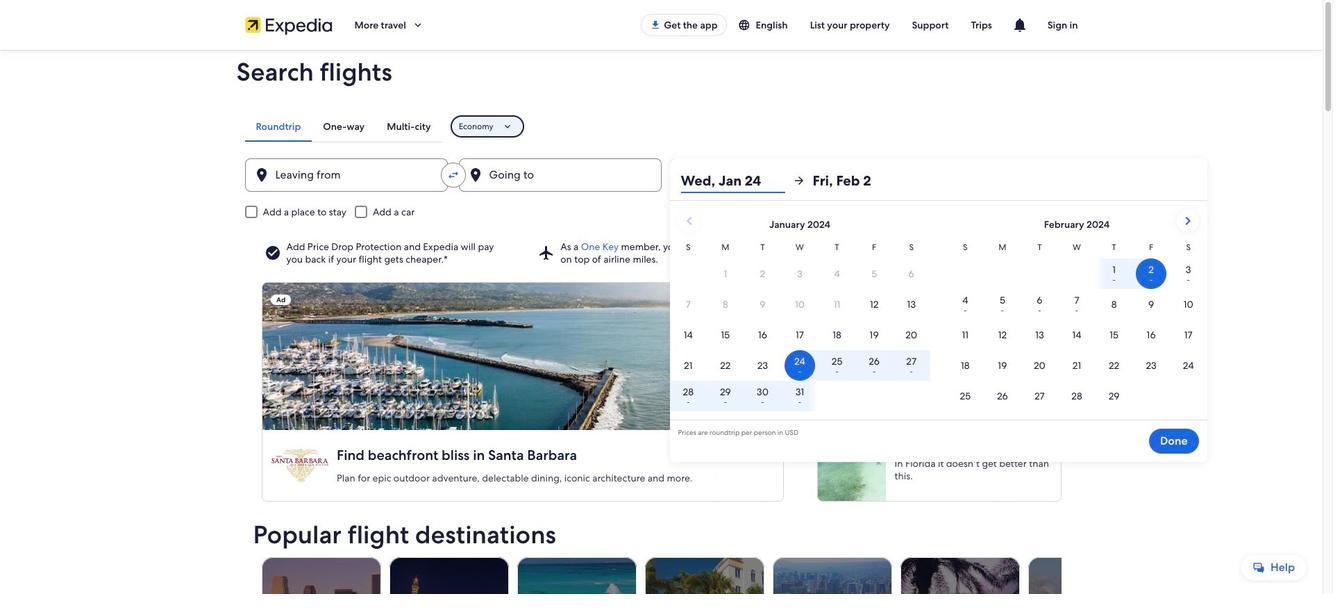 Task type: vqa. For each thing, say whether or not it's contained in the screenshot.
'Las Vegas Flights' image
yes



Task type: locate. For each thing, give the bounding box(es) containing it.
new york flights image
[[1028, 557, 1148, 594]]

tab list
[[245, 111, 442, 142]]

swap origin and destination values image
[[447, 169, 460, 181]]

popular flight destinations region
[[245, 521, 1148, 594]]

orlando flights image
[[901, 557, 1020, 594]]

download the app button image
[[650, 19, 662, 31]]

las vegas flights image
[[389, 557, 509, 594]]

main content
[[0, 50, 1323, 594]]



Task type: describe. For each thing, give the bounding box(es) containing it.
previous month image
[[681, 213, 698, 229]]

next month image
[[1180, 213, 1197, 229]]

cancun flights image
[[517, 557, 637, 594]]

los angeles flights image
[[262, 557, 381, 594]]

communication center icon image
[[1012, 17, 1029, 33]]

expedia logo image
[[245, 15, 332, 35]]

small image
[[738, 19, 756, 31]]

more travel image
[[412, 19, 424, 31]]

honolulu flights image
[[773, 557, 892, 594]]

miami flights image
[[645, 557, 765, 594]]



